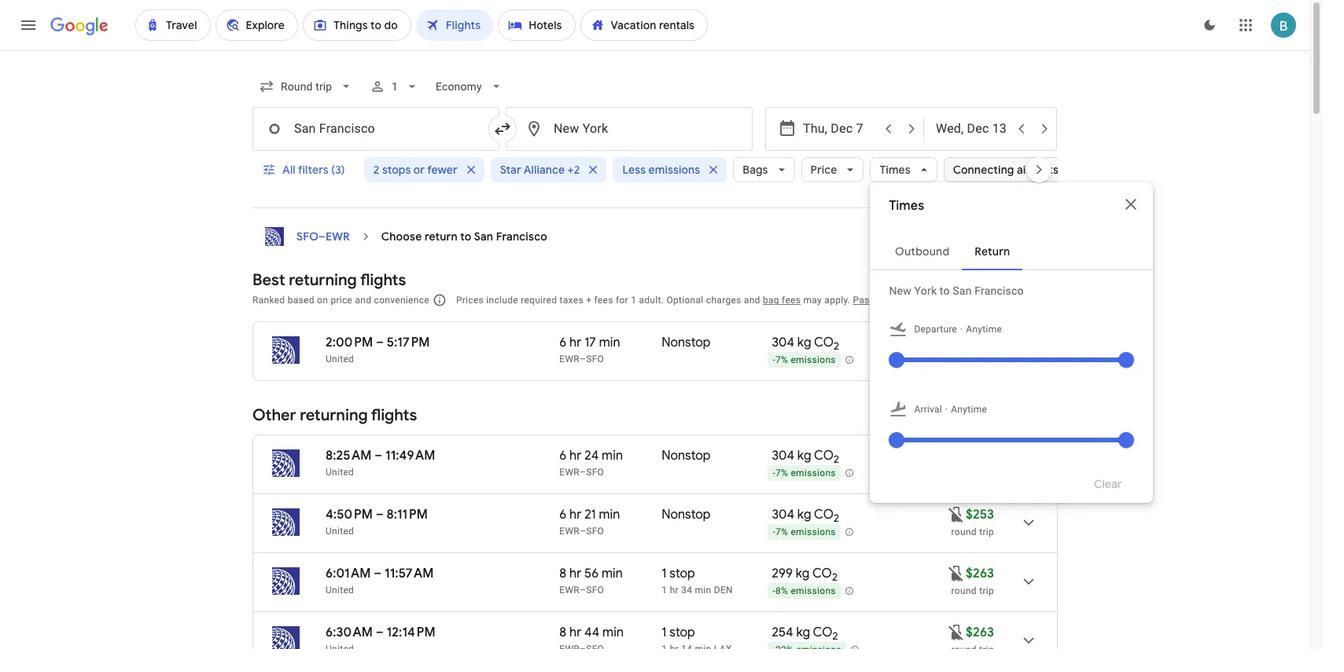 Task type: describe. For each thing, give the bounding box(es) containing it.
main content containing best returning flights
[[253, 221, 1058, 650]]

on
[[317, 295, 328, 306]]

emissions for 8 hr 56 min
[[791, 586, 836, 597]]

swap origin and destination. image
[[493, 120, 512, 138]]

2 for 24
[[834, 453, 840, 467]]

8 for 8 hr 56 min ewr – sfo
[[560, 567, 567, 582]]

2 inside 254 kg co 2
[[833, 630, 839, 644]]

7% for 6 hr 24 min
[[776, 468, 789, 479]]

sort by:
[[992, 293, 1033, 307]]

leaves newark liberty international airport at 6:30 am on wednesday, december 13 and arrives at san francisco international airport at 12:14 pm on wednesday, december 13. element
[[326, 626, 436, 641]]

5:17 pm
[[387, 335, 430, 351]]

12:14 pm
[[387, 626, 436, 641]]

bags
[[743, 163, 768, 177]]

sort
[[992, 293, 1015, 307]]

2 for 56
[[832, 571, 838, 585]]

co for 6 hr 17 min
[[814, 335, 834, 351]]

304 for 6 hr 24 min
[[772, 448, 795, 464]]

hr left 44
[[570, 626, 582, 641]]

254
[[772, 626, 794, 641]]

1 for 1 stop
[[662, 626, 667, 641]]

departure
[[915, 324, 957, 335]]

less emissions
[[623, 163, 700, 177]]

2:00 pm
[[326, 335, 373, 351]]

co for 8 hr 44 min
[[813, 626, 833, 641]]

leaves newark liberty international airport at 6:01 am on wednesday, december 13 and arrives at san francisco international airport at 11:57 am on wednesday, december 13. element
[[326, 567, 434, 582]]

return
[[425, 230, 458, 244]]

ranked based on price and convenience
[[253, 295, 430, 306]]

6 hr 17 min ewr – sfo
[[560, 335, 621, 365]]

kg for 8 hr 56 min
[[796, 567, 810, 582]]

2 and from the left
[[744, 295, 761, 306]]

– up the best returning flights
[[319, 230, 326, 244]]

Departure time: 6:01 AM. text field
[[326, 567, 371, 582]]

263 us dollars text field for 299
[[966, 567, 995, 582]]

Departure time: 6:30 AM. text field
[[326, 626, 373, 641]]

7% for 6 hr 17 min
[[776, 355, 789, 366]]

this price for this flight doesn't include overhead bin access. if you need a carry-on bag, use the bags filter to update prices. image for 304
[[947, 506, 966, 524]]

1 vertical spatial times
[[889, 198, 925, 214]]

- for 6 hr 17 min
[[773, 355, 776, 366]]

$253 for 6 hr 21 min
[[966, 507, 995, 523]]

close dialog image
[[1122, 195, 1141, 214]]

- for 6 hr 24 min
[[773, 468, 776, 479]]

less
[[623, 163, 646, 177]]

-8% emissions
[[773, 586, 836, 597]]

total duration 8 hr 44 min. element
[[560, 626, 662, 644]]

Arrival time: 5:17 PM. text field
[[387, 335, 430, 351]]

min right 44
[[603, 626, 624, 641]]

none search field containing times
[[253, 68, 1154, 504]]

loading results progress bar
[[0, 50, 1311, 54]]

based
[[288, 295, 315, 306]]

flight details. leaves newark liberty international airport at 6:30 am on wednesday, december 13 and arrives at san francisco international airport at 12:14 pm on wednesday, december 13. image
[[1010, 622, 1048, 650]]

– inside 6:01 am – 11:57 am united
[[374, 567, 382, 582]]

6:30 am
[[326, 626, 373, 641]]

8 hr 56 min ewr – sfo
[[560, 567, 623, 596]]

Arrival time: 11:49 AM. text field
[[386, 448, 436, 464]]

new york to san francisco
[[889, 285, 1024, 297]]

to for return
[[461, 230, 472, 244]]

2 for 21
[[834, 512, 840, 526]]

253 us dollars text field for 6 hr 21 min
[[966, 507, 995, 523]]

1 for 1 stop 1 hr 34 min den
[[662, 567, 667, 582]]

connecting
[[953, 163, 1015, 177]]

kg for 6 hr 24 min
[[798, 448, 812, 464]]

1 button
[[364, 68, 427, 105]]

bags button
[[734, 151, 795, 189]]

this price for this flight doesn't include overhead bin access. if you need a carry-on bag, use the bags filter to update prices. image for 254
[[947, 624, 966, 642]]

24
[[585, 448, 599, 464]]

Departure time: 2:00 PM. text field
[[326, 335, 373, 351]]

price
[[811, 163, 838, 177]]

min for 6 hr 24 min
[[602, 448, 623, 464]]

sfo for 8 hr 56 min
[[586, 585, 604, 596]]

21
[[585, 507, 596, 523]]

hr for 6 hr 21 min
[[570, 507, 582, 523]]

Arrival time: 12:14 PM. text field
[[387, 626, 436, 641]]

2 trip from the top
[[980, 527, 995, 538]]

total duration 8 hr 56 min. element
[[560, 567, 662, 585]]

304 kg co 2 for 6 hr 24 min
[[772, 448, 840, 467]]

prices
[[456, 295, 484, 306]]

299 kg co 2
[[772, 567, 838, 585]]

optional
[[667, 295, 704, 306]]

56
[[585, 567, 599, 582]]

francisco for choose return to san francisco
[[496, 230, 548, 244]]

– inside 8 hr 56 min ewr – sfo
[[580, 585, 586, 596]]

this price for this flight doesn't include overhead bin access. if you need a carry-on bag, use the bags filter to update prices. image for 299
[[947, 565, 966, 583]]

sort by: button
[[986, 286, 1058, 314]]

 image for departure
[[961, 322, 963, 338]]

choose return to san francisco
[[381, 230, 548, 244]]

francisco for new york to san francisco
[[975, 285, 1024, 297]]

11:57 am
[[385, 567, 434, 582]]

apply.
[[825, 295, 851, 306]]

adult.
[[639, 295, 664, 306]]

nonstop for 6 hr 17 min
[[662, 335, 711, 351]]

passenger
[[853, 295, 900, 306]]

co for 8 hr 56 min
[[813, 567, 832, 582]]

all filters (3)
[[282, 163, 345, 177]]

4:50 pm
[[326, 507, 373, 523]]

ewr for 8 hr 56 min
[[560, 585, 580, 596]]

best returning flights
[[253, 271, 406, 290]]

new
[[889, 285, 912, 297]]

less emissions button
[[613, 151, 727, 189]]

united for 8:25 am
[[326, 467, 354, 478]]

trip for nonstop
[[980, 586, 995, 597]]

taxes
[[560, 295, 584, 306]]

learn more about ranking image
[[433, 293, 447, 308]]

sfo – ewr
[[297, 230, 350, 244]]

or
[[414, 163, 425, 177]]

11:49 am
[[386, 448, 436, 464]]

8:25 am
[[326, 448, 372, 464]]

filters
[[298, 163, 329, 177]]

nonstop flight. element for 6 hr 21 min
[[662, 507, 711, 526]]

returning for best
[[289, 271, 357, 290]]

prices include required taxes + fees for 1 adult. optional charges and bag fees may apply. passenger assistance
[[456, 295, 950, 306]]

-7% emissions for 6 hr 17 min
[[773, 355, 836, 366]]

2 stops or fewer button
[[364, 151, 484, 189]]

flight details. leaves newark liberty international airport at 6:01 am on wednesday, december 13 and arrives at san francisco international airport at 11:57 am on wednesday, december 13. image
[[1010, 563, 1048, 601]]

$253 for 6 hr 17 min
[[966, 335, 995, 351]]

charges
[[706, 295, 742, 306]]

returning for other
[[300, 406, 368, 426]]

layover (1 of 1) is a 1 hr 34 min layover at denver international airport in denver. element
[[662, 585, 764, 597]]

kg for 6 hr 17 min
[[798, 335, 812, 351]]

york
[[915, 285, 937, 297]]

ewr for 6 hr 21 min
[[560, 526, 580, 537]]

4:50 pm – 8:11 pm united
[[326, 507, 428, 537]]

choose
[[381, 230, 422, 244]]

nonstop for 6 hr 21 min
[[662, 507, 711, 523]]

kg for 8 hr 44 min
[[797, 626, 810, 641]]

united for 4:50 pm
[[326, 526, 354, 537]]

round trip for nonstop
[[952, 586, 995, 597]]

hr for 8 hr 56 min
[[570, 567, 582, 582]]

anytime for departure
[[966, 324, 1003, 335]]

(3)
[[331, 163, 345, 177]]

round trip for optional charges and
[[952, 355, 995, 366]]

united for 2:00 pm
[[326, 354, 354, 365]]

1 stop
[[662, 626, 695, 641]]

Departure time: 4:50 PM. text field
[[326, 507, 373, 523]]

17
[[585, 335, 596, 351]]

may
[[804, 295, 822, 306]]

star alliance +2 button
[[491, 151, 607, 189]]

total duration 6 hr 24 min. element
[[560, 448, 662, 467]]

- for 6 hr 21 min
[[773, 527, 776, 538]]

6 for 6 hr 24 min
[[560, 448, 567, 464]]

-7% emissions for 6 hr 21 min
[[773, 527, 836, 538]]

6 hr 24 min ewr – sfo
[[560, 448, 623, 478]]

price button
[[801, 151, 864, 189]]

Arrival time: 11:57 AM. text field
[[385, 567, 434, 582]]

den
[[714, 585, 733, 596]]

leaves newark liberty international airport at 4:50 pm on wednesday, december 13 and arrives at san francisco international airport at 8:11 pm on wednesday, december 13. element
[[326, 507, 428, 523]]

nonstop for 6 hr 24 min
[[662, 448, 711, 464]]

$263 for 254
[[966, 626, 995, 641]]



Task type: vqa. For each thing, say whether or not it's contained in the screenshot.
Saved
no



Task type: locate. For each thing, give the bounding box(es) containing it.
next image
[[1021, 151, 1058, 189]]

flights up leaves newark liberty international airport at 8:25 am on wednesday, december 13 and arrives at san francisco international airport at 11:49 am on wednesday, december 13. element
[[371, 406, 417, 426]]

1 vertical spatial nonstop flight. element
[[662, 448, 711, 467]]

1 stop 1 hr 34 min den
[[662, 567, 733, 596]]

304 kg co 2
[[772, 335, 840, 353], [772, 448, 840, 467], [772, 507, 840, 526]]

ewr inside 8 hr 56 min ewr – sfo
[[560, 585, 580, 596]]

min inside 8 hr 56 min ewr – sfo
[[602, 567, 623, 582]]

min inside 1 stop 1 hr 34 min den
[[695, 585, 712, 596]]

co
[[814, 335, 834, 351], [814, 448, 834, 464], [814, 507, 834, 523], [813, 567, 832, 582], [813, 626, 833, 641]]

$253 right 'departure'
[[966, 335, 995, 351]]

to for york
[[940, 285, 950, 297]]

round left flight details. leaves newark liberty international airport at 6:01 am on wednesday, december 13 and arrives at san francisco international airport at 11:57 am on wednesday, december 13. image
[[952, 586, 977, 597]]

1 vertical spatial this price for this flight doesn't include overhead bin access. if you need a carry-on bag, use the bags filter to update prices. image
[[947, 565, 966, 583]]

anytime right this price for this flight doesn't include overhead bin access. if you need a carry-on bag, use the bags filter to update prices. icon
[[966, 324, 1003, 335]]

263 us dollars text field for 254
[[966, 626, 995, 641]]

253 us dollars text field left flight details. leaves newark liberty international airport at 4:50 pm on wednesday, december 13 and arrives at san francisco international airport at 8:11 pm on wednesday, december 13. "image"
[[966, 507, 995, 523]]

ewr for 6 hr 24 min
[[560, 467, 580, 478]]

fewer
[[427, 163, 458, 177]]

– down 17
[[580, 354, 586, 365]]

0 horizontal spatial fees
[[594, 295, 613, 306]]

2 8 from the top
[[560, 626, 567, 641]]

4 united from the top
[[326, 585, 354, 596]]

to right return
[[461, 230, 472, 244]]

star
[[500, 163, 521, 177]]

1 vertical spatial 1 stop flight. element
[[662, 626, 695, 644]]

1 trip from the top
[[980, 355, 995, 366]]

by:
[[1017, 293, 1033, 307]]

co inside 299 kg co 2
[[813, 567, 832, 582]]

2 inside 2 stops or fewer popup button
[[374, 163, 380, 177]]

hr inside 6 hr 17 min ewr – sfo
[[570, 335, 582, 351]]

bag
[[763, 295, 780, 306]]

304 kg co 2 for 6 hr 17 min
[[772, 335, 840, 353]]

1 vertical spatial 8
[[560, 626, 567, 641]]

united down 2:00 pm in the bottom left of the page
[[326, 354, 354, 365]]

1 - from the top
[[773, 355, 776, 366]]

this price for this flight doesn't include overhead bin access. if you need a carry-on bag, use the bags filter to update prices. image left flight details. leaves newark liberty international airport at 6:30 am on wednesday, december 13 and arrives at san francisco international airport at 12:14 pm on wednesday, december 13. image
[[947, 624, 966, 642]]

nonstop flight. element for 6 hr 24 min
[[662, 448, 711, 467]]

sfo inside 8 hr 56 min ewr – sfo
[[586, 585, 604, 596]]

ewr down total duration 6 hr 21 min. element
[[560, 526, 580, 537]]

0 vertical spatial round trip
[[952, 355, 995, 366]]

0 vertical spatial 7%
[[776, 355, 789, 366]]

3 trip from the top
[[980, 586, 995, 597]]

this price for this flight doesn't include overhead bin access. if you need a carry-on bag, use the bags filter to update prices. image
[[947, 333, 966, 352]]

0 horizontal spatial to
[[461, 230, 472, 244]]

times inside popup button
[[880, 163, 911, 177]]

change appearance image
[[1191, 6, 1229, 44]]

2 this price for this flight doesn't include overhead bin access. if you need a carry-on bag, use the bags filter to update prices. image from the top
[[947, 565, 966, 583]]

main content
[[253, 221, 1058, 650]]

6 left 24
[[560, 448, 567, 464]]

2 nonstop from the top
[[662, 448, 711, 464]]

0 horizontal spatial and
[[355, 295, 372, 306]]

$253 left flight details. leaves newark liberty international airport at 4:50 pm on wednesday, december 13 and arrives at san francisco international airport at 8:11 pm on wednesday, december 13. "image"
[[966, 507, 995, 523]]

hr for 6 hr 17 min
[[570, 335, 582, 351]]

2 round from the top
[[952, 527, 977, 538]]

san right york
[[953, 285, 972, 297]]

round trip left flight details. leaves newark liberty international airport at 4:50 pm on wednesday, december 13 and arrives at san francisco international airport at 8:11 pm on wednesday, december 13. "image"
[[952, 527, 995, 538]]

emissions for 6 hr 21 min
[[791, 527, 836, 538]]

2 united from the top
[[326, 467, 354, 478]]

1 vertical spatial returning
[[300, 406, 368, 426]]

1 vertical spatial to
[[940, 285, 950, 297]]

3 7% from the top
[[776, 527, 789, 538]]

united inside 6:01 am – 11:57 am united
[[326, 585, 354, 596]]

– left arrival time: 5:17 pm. text field
[[376, 335, 384, 351]]

min for 8 hr 56 min
[[602, 567, 623, 582]]

stop up 34 at the right bottom of the page
[[670, 567, 695, 582]]

 image
[[961, 322, 963, 338], [946, 402, 948, 418]]

2 -7% emissions from the top
[[773, 468, 836, 479]]

263 us dollars text field left flight details. leaves newark liberty international airport at 6:30 am on wednesday, december 13 and arrives at san francisco international airport at 12:14 pm on wednesday, december 13. image
[[966, 626, 995, 641]]

2 for 17
[[834, 340, 840, 353]]

0 horizontal spatial  image
[[946, 402, 948, 418]]

1
[[392, 80, 398, 93], [631, 295, 637, 306], [662, 567, 667, 582], [662, 585, 668, 596], [662, 626, 667, 641]]

6 for 6 hr 21 min
[[560, 507, 567, 523]]

2 $263 from the top
[[966, 626, 995, 641]]

1 $263 from the top
[[966, 567, 995, 582]]

1 stop from the top
[[670, 567, 695, 582]]

1 7% from the top
[[776, 355, 789, 366]]

3 - from the top
[[773, 527, 776, 538]]

1 fees from the left
[[594, 295, 613, 306]]

this price for this flight doesn't include overhead bin access. if you need a carry-on bag, use the bags filter to update prices. image left flight details. leaves newark liberty international airport at 4:50 pm on wednesday, december 13 and arrives at san francisco international airport at 8:11 pm on wednesday, december 13. "image"
[[947, 506, 966, 524]]

kg inside 299 kg co 2
[[796, 567, 810, 582]]

- for 8 hr 56 min
[[773, 586, 776, 597]]

0 vertical spatial 253 us dollars text field
[[966, 335, 995, 351]]

anytime for arrival
[[951, 404, 988, 415]]

round trip left flight details. leaves newark liberty international airport at 6:01 am on wednesday, december 13 and arrives at san francisco international airport at 11:57 am on wednesday, december 13. image
[[952, 586, 995, 597]]

sfo for 6 hr 24 min
[[586, 467, 604, 478]]

returning up on
[[289, 271, 357, 290]]

stop for 1 stop 1 hr 34 min den
[[670, 567, 695, 582]]

ranked
[[253, 295, 285, 306]]

0 vertical spatial 304 kg co 2
[[772, 335, 840, 353]]

0 vertical spatial this price for this flight doesn't include overhead bin access. if you need a carry-on bag, use the bags filter to update prices. image
[[947, 506, 966, 524]]

– down 56
[[580, 585, 586, 596]]

263 US dollars text field
[[966, 567, 995, 582], [966, 626, 995, 641]]

co inside 254 kg co 2
[[813, 626, 833, 641]]

– inside 6 hr 17 min ewr – sfo
[[580, 354, 586, 365]]

1 vertical spatial $253
[[966, 507, 995, 523]]

8%
[[776, 586, 789, 597]]

times right price popup button on the right top of the page
[[880, 163, 911, 177]]

times
[[880, 163, 911, 177], [889, 198, 925, 214]]

0 vertical spatial $253
[[966, 335, 995, 351]]

1 vertical spatial 263 us dollars text field
[[966, 626, 995, 641]]

1 304 kg co 2 from the top
[[772, 335, 840, 353]]

for
[[616, 295, 629, 306]]

and right price
[[355, 295, 372, 306]]

to right york
[[940, 285, 950, 297]]

san for return
[[474, 230, 493, 244]]

ewr down total duration 8 hr 56 min. element
[[560, 585, 580, 596]]

2 $253 from the top
[[966, 507, 995, 523]]

1 $253 from the top
[[966, 335, 995, 351]]

ewr inside 6 hr 24 min ewr – sfo
[[560, 467, 580, 478]]

hr inside 8 hr 56 min ewr – sfo
[[570, 567, 582, 582]]

2 7% from the top
[[776, 468, 789, 479]]

1 vertical spatial round
[[952, 527, 977, 538]]

1 this price for this flight doesn't include overhead bin access. if you need a carry-on bag, use the bags filter to update prices. image from the top
[[947, 506, 966, 524]]

1 vertical spatial $263
[[966, 626, 995, 641]]

this price for this flight doesn't include overhead bin access. if you need a carry-on bag, use the bags filter to update prices. image left flight details. leaves newark liberty international airport at 6:01 am on wednesday, december 13 and arrives at san francisco international airport at 11:57 am on wednesday, december 13. image
[[947, 565, 966, 583]]

6 inside 6 hr 21 min ewr – sfo
[[560, 507, 567, 523]]

stop for 1 stop
[[670, 626, 695, 641]]

include
[[486, 295, 518, 306]]

6:30 am – 12:14 pm
[[326, 626, 436, 641]]

min right 56
[[602, 567, 623, 582]]

1 horizontal spatial to
[[940, 285, 950, 297]]

times down times popup button
[[889, 198, 925, 214]]

3 round trip from the top
[[952, 586, 995, 597]]

8 left 56
[[560, 567, 567, 582]]

sfo
[[297, 230, 319, 244], [586, 354, 604, 365], [586, 467, 604, 478], [586, 526, 604, 537], [586, 585, 604, 596]]

airports
[[1017, 163, 1059, 177]]

sfo up the best returning flights
[[297, 230, 319, 244]]

round down this price for this flight doesn't include overhead bin access. if you need a carry-on bag, use the bags filter to update prices. icon
[[952, 355, 977, 366]]

-7% emissions
[[773, 355, 836, 366], [773, 468, 836, 479], [773, 527, 836, 538]]

1 stop flight. element for 8 hr 44 min
[[662, 626, 695, 644]]

other returning flights
[[253, 406, 417, 426]]

ewr down the total duration 6 hr 17 min. element
[[560, 354, 580, 365]]

ewr for 6 hr 17 min
[[560, 354, 580, 365]]

– left 8:11 pm text box
[[376, 507, 384, 523]]

nonstop flight. element for 6 hr 17 min
[[662, 335, 711, 353]]

stop down 34 at the right bottom of the page
[[670, 626, 695, 641]]

Departure text field
[[803, 108, 876, 150]]

Return text field
[[936, 108, 1009, 150]]

san inside "search field"
[[953, 285, 972, 297]]

2 stops or fewer
[[374, 163, 458, 177]]

0 vertical spatial nonstop
[[662, 335, 711, 351]]

1 263 us dollars text field from the top
[[966, 567, 995, 582]]

all
[[282, 163, 296, 177]]

2 1 stop flight. element from the top
[[662, 626, 695, 644]]

arrival
[[915, 404, 942, 415]]

2 vertical spatial this price for this flight doesn't include overhead bin access. if you need a carry-on bag, use the bags filter to update prices. image
[[947, 624, 966, 642]]

hr left 56
[[570, 567, 582, 582]]

main menu image
[[19, 16, 38, 35]]

united down departure time: 4:50 pm. text box
[[326, 526, 354, 537]]

2 304 from the top
[[772, 448, 795, 464]]

2 nonstop flight. element from the top
[[662, 448, 711, 467]]

sfo for 6 hr 17 min
[[586, 354, 604, 365]]

$263 for 299
[[966, 567, 995, 582]]

2 vertical spatial nonstop flight. element
[[662, 507, 711, 526]]

1 253 us dollars text field from the top
[[966, 335, 995, 351]]

3 nonstop from the top
[[662, 507, 711, 523]]

2 round trip from the top
[[952, 527, 995, 538]]

0 vertical spatial times
[[880, 163, 911, 177]]

2 vertical spatial round
[[952, 586, 977, 597]]

1 horizontal spatial san
[[953, 285, 972, 297]]

 image for arrival
[[946, 402, 948, 418]]

1 stop flight. element up 34 at the right bottom of the page
[[662, 567, 695, 585]]

8 for 8 hr 44 min
[[560, 626, 567, 641]]

2 vertical spatial 7%
[[776, 527, 789, 538]]

min inside 6 hr 21 min ewr – sfo
[[599, 507, 620, 523]]

hr
[[570, 335, 582, 351], [570, 448, 582, 464], [570, 507, 582, 523], [570, 567, 582, 582], [670, 585, 679, 596], [570, 626, 582, 641]]

fees right +
[[594, 295, 613, 306]]

253 us dollars text field right 'departure'
[[966, 335, 995, 351]]

best
[[253, 271, 285, 290]]

304 for 6 hr 17 min
[[772, 335, 795, 351]]

4 - from the top
[[773, 586, 776, 597]]

flights up convenience
[[360, 271, 406, 290]]

sfo down 21
[[586, 526, 604, 537]]

– down 21
[[580, 526, 586, 537]]

8:11 pm
[[387, 507, 428, 523]]

convenience
[[374, 295, 430, 306]]

bag fees button
[[763, 295, 801, 306]]

nonstop flight. element
[[662, 335, 711, 353], [662, 448, 711, 467], [662, 507, 711, 526]]

round trip down this price for this flight doesn't include overhead bin access. if you need a carry-on bag, use the bags filter to update prices. icon
[[952, 355, 995, 366]]

hr inside 6 hr 24 min ewr – sfo
[[570, 448, 582, 464]]

returning
[[289, 271, 357, 290], [300, 406, 368, 426]]

3 -7% emissions from the top
[[773, 527, 836, 538]]

round trip
[[952, 355, 995, 366], [952, 527, 995, 538], [952, 586, 995, 597]]

emissions for 6 hr 17 min
[[791, 355, 836, 366]]

min inside 6 hr 17 min ewr – sfo
[[599, 335, 621, 351]]

trip left flight details. leaves newark liberty international airport at 6:01 am on wednesday, december 13 and arrives at san francisco international airport at 11:57 am on wednesday, december 13. image
[[980, 586, 995, 597]]

None field
[[253, 72, 361, 101], [430, 72, 511, 101], [253, 72, 361, 101], [430, 72, 511, 101]]

0 vertical spatial francisco
[[496, 230, 548, 244]]

0 vertical spatial flights
[[360, 271, 406, 290]]

3 304 kg co 2 from the top
[[772, 507, 840, 526]]

299
[[772, 567, 793, 582]]

sfo inside 6 hr 21 min ewr – sfo
[[586, 526, 604, 537]]

$263 left flight details. leaves newark liberty international airport at 6:30 am on wednesday, december 13 and arrives at san francisco international airport at 12:14 pm on wednesday, december 13. image
[[966, 626, 995, 641]]

ewr
[[326, 230, 350, 244], [560, 354, 580, 365], [560, 467, 580, 478], [560, 526, 580, 537], [560, 585, 580, 596]]

1 1 stop flight. element from the top
[[662, 567, 695, 585]]

6 inside 6 hr 17 min ewr – sfo
[[560, 335, 567, 351]]

1 nonstop flight. element from the top
[[662, 335, 711, 353]]

1 round trip from the top
[[952, 355, 995, 366]]

0 vertical spatial round
[[952, 355, 977, 366]]

– right 8:25 am
[[375, 448, 383, 464]]

sfo for 6 hr 21 min
[[586, 526, 604, 537]]

 image right 'departure'
[[961, 322, 963, 338]]

2 vertical spatial 304 kg co 2
[[772, 507, 840, 526]]

1 8 from the top
[[560, 567, 567, 582]]

sfo down 24
[[586, 467, 604, 478]]

2 vertical spatial round trip
[[952, 586, 995, 597]]

1 vertical spatial 304
[[772, 448, 795, 464]]

2 304 kg co 2 from the top
[[772, 448, 840, 467]]

ewr up the best returning flights
[[326, 230, 350, 244]]

connecting airports button
[[944, 151, 1086, 189]]

co for 6 hr 24 min
[[814, 448, 834, 464]]

emissions for 6 hr 24 min
[[791, 468, 836, 479]]

1 -7% emissions from the top
[[773, 355, 836, 366]]

3 united from the top
[[326, 526, 354, 537]]

2 - from the top
[[773, 468, 776, 479]]

this price for this flight doesn't include overhead bin access. if you need a carry-on bag, use the bags filter to update prices. image
[[947, 506, 966, 524], [947, 565, 966, 583], [947, 624, 966, 642]]

0 vertical spatial 263 us dollars text field
[[966, 567, 995, 582]]

trip left flight details. leaves newark liberty international airport at 4:50 pm on wednesday, december 13 and arrives at san francisco international airport at 8:11 pm on wednesday, december 13. "image"
[[980, 527, 995, 538]]

round for nonstop
[[952, 586, 977, 597]]

1 vertical spatial 6
[[560, 448, 567, 464]]

total duration 6 hr 21 min. element
[[560, 507, 662, 526]]

hr left 17
[[570, 335, 582, 351]]

hr left 21
[[570, 507, 582, 523]]

stop inside 1 stop 1 hr 34 min den
[[670, 567, 695, 582]]

leaves newark liberty international airport at 2:00 pm on wednesday, december 13 and arrives at san francisco international airport at 5:17 pm on wednesday, december 13. element
[[326, 335, 430, 351]]

star alliance +2
[[500, 163, 580, 177]]

1 vertical spatial flights
[[371, 406, 417, 426]]

34
[[682, 585, 693, 596]]

emissions inside popup button
[[649, 163, 700, 177]]

total duration 6 hr 17 min. element
[[560, 335, 662, 353]]

1 vertical spatial  image
[[946, 402, 948, 418]]

trip
[[980, 355, 995, 366], [980, 527, 995, 538], [980, 586, 995, 597]]

8:25 am – 11:49 am united
[[326, 448, 436, 478]]

and
[[355, 295, 372, 306], [744, 295, 761, 306]]

0 vertical spatial nonstop flight. element
[[662, 335, 711, 353]]

1 round from the top
[[952, 355, 977, 366]]

1 for 1
[[392, 80, 398, 93]]

Arrival time: 8:11 PM. text field
[[387, 507, 428, 523]]

None text field
[[253, 107, 500, 151]]

– down 24
[[580, 467, 586, 478]]

2 263 us dollars text field from the top
[[966, 626, 995, 641]]

+
[[586, 295, 592, 306]]

1 vertical spatial francisco
[[975, 285, 1024, 297]]

– inside 4:50 pm – 8:11 pm united
[[376, 507, 384, 523]]

1 horizontal spatial fees
[[782, 295, 801, 306]]

none text field inside "search field"
[[253, 107, 500, 151]]

sfo down 17
[[586, 354, 604, 365]]

round left flight details. leaves newark liberty international airport at 4:50 pm on wednesday, december 13 and arrives at san francisco international airport at 8:11 pm on wednesday, december 13. "image"
[[952, 527, 977, 538]]

3 6 from the top
[[560, 507, 567, 523]]

8
[[560, 567, 567, 582], [560, 626, 567, 641]]

1 vertical spatial 253 us dollars text field
[[966, 507, 995, 523]]

required
[[521, 295, 557, 306]]

2 fees from the left
[[782, 295, 801, 306]]

united for 6:01 am
[[326, 585, 354, 596]]

flights for best returning flights
[[360, 271, 406, 290]]

1 nonstop from the top
[[662, 335, 711, 351]]

– inside 6 hr 24 min ewr – sfo
[[580, 467, 586, 478]]

min right 21
[[599, 507, 620, 523]]

6:01 am – 11:57 am united
[[326, 567, 434, 596]]

0 vertical spatial returning
[[289, 271, 357, 290]]

times button
[[871, 151, 938, 189]]

1 stop flight. element down 34 at the right bottom of the page
[[662, 626, 695, 644]]

44
[[585, 626, 600, 641]]

0 vertical spatial  image
[[961, 322, 963, 338]]

price
[[331, 295, 353, 306]]

1 and from the left
[[355, 295, 372, 306]]

united inside 8:25 am – 11:49 am united
[[326, 467, 354, 478]]

0 vertical spatial to
[[461, 230, 472, 244]]

1 vertical spatial round trip
[[952, 527, 995, 538]]

None text field
[[506, 107, 753, 151]]

san right return
[[474, 230, 493, 244]]

8 left 44
[[560, 626, 567, 641]]

hr for 6 hr 24 min
[[570, 448, 582, 464]]

2 vertical spatial trip
[[980, 586, 995, 597]]

1 vertical spatial 304 kg co 2
[[772, 448, 840, 467]]

san
[[474, 230, 493, 244], [953, 285, 972, 297]]

all filters (3) button
[[253, 151, 358, 189]]

6 for 6 hr 17 min
[[560, 335, 567, 351]]

round
[[952, 355, 977, 366], [952, 527, 977, 538], [952, 586, 977, 597]]

francisco
[[496, 230, 548, 244], [975, 285, 1024, 297]]

stop
[[670, 567, 695, 582], [670, 626, 695, 641]]

None search field
[[253, 68, 1154, 504]]

0 vertical spatial anytime
[[966, 324, 1003, 335]]

– inside 2:00 pm – 5:17 pm united
[[376, 335, 384, 351]]

1 stop flight. element
[[662, 567, 695, 585], [662, 626, 695, 644]]

– right departure time: 6:30 am. text field
[[376, 626, 384, 641]]

flights for other returning flights
[[371, 406, 417, 426]]

2 vertical spatial 304
[[772, 507, 795, 523]]

2:00 pm – 5:17 pm united
[[326, 335, 430, 365]]

ewr inside 6 hr 21 min ewr – sfo
[[560, 526, 580, 537]]

0 vertical spatial stop
[[670, 567, 695, 582]]

united
[[326, 354, 354, 365], [326, 467, 354, 478], [326, 526, 354, 537], [326, 585, 354, 596]]

– inside 6 hr 21 min ewr – sfo
[[580, 526, 586, 537]]

253 US dollars text field
[[966, 335, 995, 351], [966, 507, 995, 523]]

1 united from the top
[[326, 354, 354, 365]]

hr left 34 at the right bottom of the page
[[670, 585, 679, 596]]

1 vertical spatial -7% emissions
[[773, 468, 836, 479]]

1 vertical spatial trip
[[980, 527, 995, 538]]

and left "bag"
[[744, 295, 761, 306]]

ewr inside 6 hr 17 min ewr – sfo
[[560, 354, 580, 365]]

8 inside 8 hr 56 min ewr – sfo
[[560, 567, 567, 582]]

1 6 from the top
[[560, 335, 567, 351]]

0 horizontal spatial francisco
[[496, 230, 548, 244]]

united down 6:01 am in the bottom left of the page
[[326, 585, 354, 596]]

min right 24
[[602, 448, 623, 464]]

0 vertical spatial san
[[474, 230, 493, 244]]

sfo inside 6 hr 17 min ewr – sfo
[[586, 354, 604, 365]]

1 horizontal spatial and
[[744, 295, 761, 306]]

hr inside 6 hr 21 min ewr – sfo
[[570, 507, 582, 523]]

2 253 us dollars text field from the top
[[966, 507, 995, 523]]

304 for 6 hr 21 min
[[772, 507, 795, 523]]

san for york
[[953, 285, 972, 297]]

1 vertical spatial stop
[[670, 626, 695, 641]]

1 horizontal spatial francisco
[[975, 285, 1024, 297]]

-7% emissions for 6 hr 24 min
[[773, 468, 836, 479]]

304
[[772, 335, 795, 351], [772, 448, 795, 464], [772, 507, 795, 523]]

min for 6 hr 21 min
[[599, 507, 620, 523]]

2 stop from the top
[[670, 626, 695, 641]]

united down the departure time: 8:25 am. text box
[[326, 467, 354, 478]]

6 inside 6 hr 24 min ewr – sfo
[[560, 448, 567, 464]]

1 vertical spatial 7%
[[776, 468, 789, 479]]

passenger assistance button
[[853, 295, 950, 306]]

– right 6:01 am in the bottom left of the page
[[374, 567, 382, 582]]

1 vertical spatial anytime
[[951, 404, 988, 415]]

$263
[[966, 567, 995, 582], [966, 626, 995, 641]]

min inside 6 hr 24 min ewr – sfo
[[602, 448, 623, 464]]

304 kg co 2 for 6 hr 21 min
[[772, 507, 840, 526]]

min for 6 hr 17 min
[[599, 335, 621, 351]]

Departure time: 8:25 AM. text field
[[326, 448, 372, 464]]

other
[[253, 406, 296, 426]]

3 nonstop flight. element from the top
[[662, 507, 711, 526]]

0 vertical spatial trip
[[980, 355, 995, 366]]

flight details. leaves newark liberty international airport at 4:50 pm on wednesday, december 13 and arrives at san francisco international airport at 8:11 pm on wednesday, december 13. image
[[1010, 504, 1048, 542]]

co for 6 hr 21 min
[[814, 507, 834, 523]]

stops
[[382, 163, 411, 177]]

flights
[[360, 271, 406, 290], [371, 406, 417, 426]]

sfo inside 6 hr 24 min ewr – sfo
[[586, 467, 604, 478]]

fees right "bag"
[[782, 295, 801, 306]]

1 inside popup button
[[392, 80, 398, 93]]

$253
[[966, 335, 995, 351], [966, 507, 995, 523]]

1 vertical spatial san
[[953, 285, 972, 297]]

hr inside 1 stop 1 hr 34 min den
[[670, 585, 679, 596]]

min right 34 at the right bottom of the page
[[695, 585, 712, 596]]

1 vertical spatial nonstop
[[662, 448, 711, 464]]

2 vertical spatial nonstop
[[662, 507, 711, 523]]

united inside 2:00 pm – 5:17 pm united
[[326, 354, 354, 365]]

hr left 24
[[570, 448, 582, 464]]

3 round from the top
[[952, 586, 977, 597]]

1 stop flight. element for 8 hr 56 min
[[662, 567, 695, 585]]

3 this price for this flight doesn't include overhead bin access. if you need a carry-on bag, use the bags filter to update prices. image from the top
[[947, 624, 966, 642]]

+2
[[568, 163, 580, 177]]

round for optional charges and
[[952, 355, 977, 366]]

0 vertical spatial 304
[[772, 335, 795, 351]]

6 left 21
[[560, 507, 567, 523]]

trip for optional charges and
[[980, 355, 995, 366]]

trip down sort
[[980, 355, 995, 366]]

min right 17
[[599, 335, 621, 351]]

1 horizontal spatial  image
[[961, 322, 963, 338]]

8 hr 44 min
[[560, 626, 624, 641]]

$263 left flight details. leaves newark liberty international airport at 6:01 am on wednesday, december 13 and arrives at san francisco international airport at 11:57 am on wednesday, december 13. image
[[966, 567, 995, 582]]

6 left 17
[[560, 335, 567, 351]]

– inside 8:25 am – 11:49 am united
[[375, 448, 383, 464]]

0 horizontal spatial san
[[474, 230, 493, 244]]

0 vertical spatial 6
[[560, 335, 567, 351]]

sfo down 56
[[586, 585, 604, 596]]

returning up 8:25 am
[[300, 406, 368, 426]]

7%
[[776, 355, 789, 366], [776, 468, 789, 479], [776, 527, 789, 538]]

assistance
[[903, 295, 950, 306]]

2 inside 299 kg co 2
[[832, 571, 838, 585]]

0 vertical spatial 8
[[560, 567, 567, 582]]

2 vertical spatial 6
[[560, 507, 567, 523]]

0 vertical spatial -7% emissions
[[773, 355, 836, 366]]

0 vertical spatial 1 stop flight. element
[[662, 567, 695, 585]]

ewr down total duration 6 hr 24 min. element
[[560, 467, 580, 478]]

2 vertical spatial -7% emissions
[[773, 527, 836, 538]]

0 vertical spatial $263
[[966, 567, 995, 582]]

7% for 6 hr 21 min
[[776, 527, 789, 538]]

2 6 from the top
[[560, 448, 567, 464]]

254 kg co 2
[[772, 626, 839, 644]]

263 us dollars text field left flight details. leaves newark liberty international airport at 6:01 am on wednesday, december 13 and arrives at san francisco international airport at 11:57 am on wednesday, december 13. image
[[966, 567, 995, 582]]

connecting airports
[[953, 163, 1059, 177]]

nonstop
[[662, 335, 711, 351], [662, 448, 711, 464], [662, 507, 711, 523]]

1 304 from the top
[[772, 335, 795, 351]]

253 us dollars text field for 6 hr 17 min
[[966, 335, 995, 351]]

6 hr 21 min ewr – sfo
[[560, 507, 620, 537]]

united inside 4:50 pm – 8:11 pm united
[[326, 526, 354, 537]]

anytime right "arrival"
[[951, 404, 988, 415]]

leaves newark liberty international airport at 8:25 am on wednesday, december 13 and arrives at san francisco international airport at 11:49 am on wednesday, december 13. element
[[326, 448, 436, 464]]

kg for 6 hr 21 min
[[798, 507, 812, 523]]

6:01 am
[[326, 567, 371, 582]]

alliance
[[524, 163, 565, 177]]

kg inside 254 kg co 2
[[797, 626, 810, 641]]

3 304 from the top
[[772, 507, 795, 523]]

 image right "arrival"
[[946, 402, 948, 418]]



